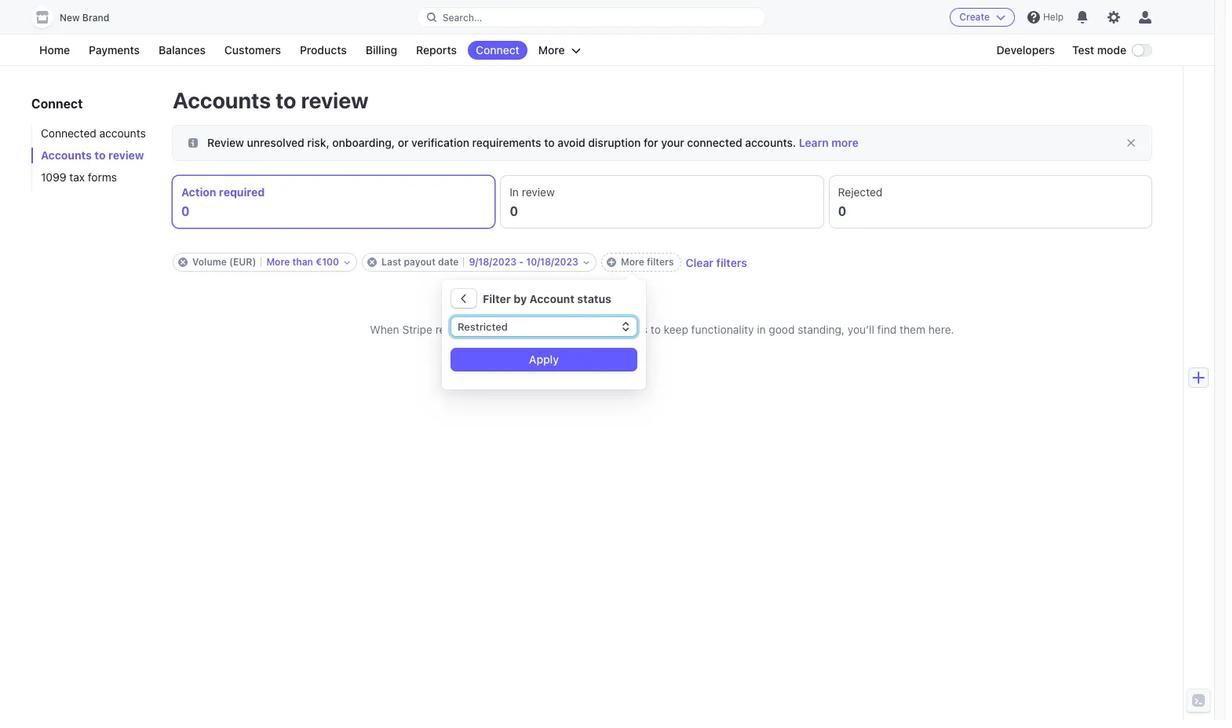 Task type: describe. For each thing, give the bounding box(es) containing it.
review
[[207, 136, 244, 149]]

action required 0
[[181, 185, 265, 218]]

onboarding,
[[333, 136, 395, 149]]

connected
[[687, 136, 743, 149]]

action
[[181, 185, 216, 199]]

help button
[[1022, 5, 1070, 30]]

review inside in review 0
[[522, 185, 555, 199]]

0 horizontal spatial accounts to review
[[41, 148, 144, 162]]

developers link
[[989, 41, 1063, 60]]

more filters
[[621, 256, 674, 268]]

-
[[519, 256, 524, 268]]

balances
[[159, 43, 206, 57]]

when stripe requires you to make updates to accounts to keep functionality in good standing, you'll find them here.
[[370, 323, 955, 336]]

clear filters
[[686, 256, 748, 269]]

connected accounts
[[41, 126, 146, 140]]

1 horizontal spatial accounts to review
[[173, 87, 369, 113]]

new brand button
[[31, 6, 125, 28]]

filter
[[483, 292, 511, 305]]

1099 tax forms link
[[31, 170, 157, 185]]

remove last payout date image
[[368, 258, 377, 267]]

in review 0
[[510, 185, 555, 218]]

learn
[[799, 136, 829, 149]]

to up unresolved
[[276, 87, 296, 113]]

clear filters button
[[686, 256, 748, 269]]

to right you
[[501, 323, 511, 336]]

create button
[[950, 8, 1015, 27]]

menu containing filter by account status
[[445, 283, 637, 371]]

reports link
[[408, 41, 465, 60]]

Search… text field
[[418, 7, 766, 27]]

tax
[[69, 170, 85, 184]]

good
[[769, 323, 795, 336]]

(eur)
[[229, 256, 256, 268]]

by
[[514, 292, 527, 305]]

filters for clear filters
[[717, 256, 748, 269]]

mode
[[1098, 43, 1127, 57]]

date
[[438, 256, 459, 268]]

billing link
[[358, 41, 405, 60]]

than
[[293, 256, 313, 268]]

to left avoid
[[544, 136, 555, 149]]

stripe
[[402, 323, 433, 336]]

standing,
[[798, 323, 845, 336]]

create
[[960, 11, 990, 23]]

filter by account status
[[483, 292, 612, 305]]

keep
[[664, 323, 689, 336]]

requirements
[[472, 136, 542, 149]]

risk,
[[307, 136, 330, 149]]

0 vertical spatial accounts
[[173, 87, 271, 113]]

avoid
[[558, 136, 586, 149]]

customers
[[225, 43, 281, 57]]

more for more than €100
[[267, 256, 290, 268]]

more for more
[[539, 43, 565, 57]]

9/18/2023
[[469, 256, 517, 268]]

developers
[[997, 43, 1055, 57]]

find
[[878, 323, 897, 336]]

10/18/2023
[[526, 256, 579, 268]]

new brand
[[60, 12, 109, 24]]

last payout date
[[382, 256, 459, 268]]

brand
[[82, 12, 109, 24]]

remove volume (eur) image
[[178, 258, 188, 267]]

accounts inside connected accounts link
[[99, 126, 146, 140]]

Search… search field
[[418, 7, 766, 27]]

updates
[[544, 323, 585, 336]]

verification
[[412, 136, 470, 149]]

disruption
[[588, 136, 641, 149]]

products link
[[292, 41, 355, 60]]

functionality
[[692, 323, 754, 336]]

or
[[398, 136, 409, 149]]

when
[[370, 323, 399, 336]]

unresolved
[[247, 136, 304, 149]]

0 inside the rejected 0
[[838, 204, 847, 218]]

edit volume (eur) image
[[344, 259, 350, 265]]

review unresolved risk, onboarding, or verification requirements to avoid disruption for your connected accounts. learn more
[[207, 136, 859, 149]]

filters for more filters
[[647, 256, 674, 268]]

in
[[510, 185, 519, 199]]

connected accounts link
[[31, 126, 157, 141]]

last
[[382, 256, 402, 268]]

test
[[1073, 43, 1095, 57]]

€100
[[316, 256, 339, 268]]

9/18/2023 - 10/18/2023
[[469, 256, 579, 268]]



Task type: locate. For each thing, give the bounding box(es) containing it.
more down search… text box
[[539, 43, 565, 57]]

you'll
[[848, 323, 875, 336]]

forms
[[88, 170, 117, 184]]

accounts down connected
[[41, 148, 92, 162]]

2 horizontal spatial 0
[[838, 204, 847, 218]]

home link
[[31, 41, 78, 60]]

3 0 from the left
[[838, 204, 847, 218]]

review right in
[[522, 185, 555, 199]]

add more filters image
[[607, 258, 616, 267]]

accounts
[[99, 126, 146, 140], [602, 323, 648, 336]]

in
[[757, 323, 766, 336]]

to up forms
[[95, 148, 106, 162]]

filters left clear
[[647, 256, 674, 268]]

more left than at the left top
[[267, 256, 290, 268]]

billing
[[366, 43, 397, 57]]

payments link
[[81, 41, 148, 60]]

connect link
[[468, 41, 528, 60]]

for
[[644, 136, 659, 149]]

to right updates
[[588, 323, 599, 336]]

2 vertical spatial review
[[522, 185, 555, 199]]

0 vertical spatial review
[[301, 87, 369, 113]]

2 horizontal spatial more
[[621, 256, 645, 268]]

rejected
[[838, 185, 883, 199]]

them
[[900, 323, 926, 336]]

edit last payout date image
[[583, 259, 590, 265]]

1 vertical spatial connect
[[31, 97, 83, 111]]

here.
[[929, 323, 955, 336]]

0 vertical spatial connect
[[476, 43, 520, 57]]

1 horizontal spatial filters
[[717, 256, 748, 269]]

more
[[832, 136, 859, 149]]

1 vertical spatial review
[[108, 148, 144, 162]]

your
[[661, 136, 685, 149]]

0 inside 'action required 0'
[[181, 204, 190, 218]]

accounts up review
[[173, 87, 271, 113]]

0
[[181, 204, 190, 218], [510, 204, 518, 218], [838, 204, 847, 218]]

reports
[[416, 43, 457, 57]]

more
[[539, 43, 565, 57], [267, 256, 290, 268], [621, 256, 645, 268]]

tab list containing 0
[[173, 176, 1152, 228]]

0 inside in review 0
[[510, 204, 518, 218]]

apply
[[529, 353, 559, 366]]

new
[[60, 12, 80, 24]]

customers link
[[217, 41, 289, 60]]

0 vertical spatial accounts
[[99, 126, 146, 140]]

0 for action required 0
[[181, 204, 190, 218]]

svg image
[[188, 138, 198, 148]]

1 horizontal spatial connect
[[476, 43, 520, 57]]

more inside more button
[[539, 43, 565, 57]]

1 vertical spatial accounts
[[41, 148, 92, 162]]

more than €100
[[267, 256, 339, 268]]

accounts to review down connected accounts link
[[41, 148, 144, 162]]

1 horizontal spatial 0
[[510, 204, 518, 218]]

connect up connected
[[31, 97, 83, 111]]

connected
[[41, 126, 96, 140]]

0 horizontal spatial connect
[[31, 97, 83, 111]]

review
[[301, 87, 369, 113], [108, 148, 144, 162], [522, 185, 555, 199]]

1 horizontal spatial more
[[539, 43, 565, 57]]

filters
[[717, 256, 748, 269], [647, 256, 674, 268]]

status
[[577, 292, 612, 305]]

accounts up 'accounts to review' link
[[99, 126, 146, 140]]

review up risk,
[[301, 87, 369, 113]]

rejected 0
[[838, 185, 883, 218]]

clear
[[686, 256, 714, 269]]

review inside 'accounts to review' link
[[108, 148, 144, 162]]

connect down search…
[[476, 43, 520, 57]]

0 horizontal spatial more
[[267, 256, 290, 268]]

0 down rejected
[[838, 204, 847, 218]]

review up forms
[[108, 148, 144, 162]]

accounts to review up unresolved
[[173, 87, 369, 113]]

1099 tax forms
[[41, 170, 117, 184]]

you
[[480, 323, 498, 336]]

account
[[530, 292, 575, 305]]

svg image
[[459, 294, 469, 303]]

filters right clear
[[717, 256, 748, 269]]

0 for in review 0
[[510, 204, 518, 218]]

tab list
[[173, 176, 1152, 228]]

1 vertical spatial accounts to review
[[41, 148, 144, 162]]

more for more filters
[[621, 256, 645, 268]]

0 horizontal spatial filters
[[647, 256, 674, 268]]

2 horizontal spatial review
[[522, 185, 555, 199]]

1 horizontal spatial review
[[301, 87, 369, 113]]

1 horizontal spatial accounts
[[602, 323, 648, 336]]

menu
[[445, 283, 637, 371]]

accounts to review
[[173, 87, 369, 113], [41, 148, 144, 162]]

apply button
[[452, 349, 637, 371]]

make
[[514, 323, 541, 336]]

0 down in
[[510, 204, 518, 218]]

learn more link
[[799, 136, 859, 149]]

required
[[219, 185, 265, 199]]

more right add more filters icon
[[621, 256, 645, 268]]

1 horizontal spatial accounts
[[173, 87, 271, 113]]

0 horizontal spatial review
[[108, 148, 144, 162]]

2 0 from the left
[[510, 204, 518, 218]]

test mode
[[1073, 43, 1127, 57]]

1 vertical spatial accounts
[[602, 323, 648, 336]]

clear filters toolbar
[[173, 253, 1152, 272]]

0 down the action
[[181, 204, 190, 218]]

0 horizontal spatial accounts
[[99, 126, 146, 140]]

volume (eur)
[[192, 256, 256, 268]]

1 0 from the left
[[181, 204, 190, 218]]

accounts to review link
[[31, 148, 157, 163]]

balances link
[[151, 41, 214, 60]]

0 horizontal spatial 0
[[181, 204, 190, 218]]

products
[[300, 43, 347, 57]]

0 vertical spatial accounts to review
[[173, 87, 369, 113]]

payout
[[404, 256, 436, 268]]

more button
[[531, 41, 589, 60]]

1099
[[41, 170, 66, 184]]

accounts.
[[745, 136, 796, 149]]

payments
[[89, 43, 140, 57]]

help
[[1044, 11, 1064, 23]]

0 horizontal spatial accounts
[[41, 148, 92, 162]]

volume
[[192, 256, 227, 268]]

requires
[[436, 323, 477, 336]]

accounts
[[173, 87, 271, 113], [41, 148, 92, 162]]

to left keep
[[651, 323, 661, 336]]

accounts down status
[[602, 323, 648, 336]]



Task type: vqa. For each thing, say whether or not it's contained in the screenshot.
than
yes



